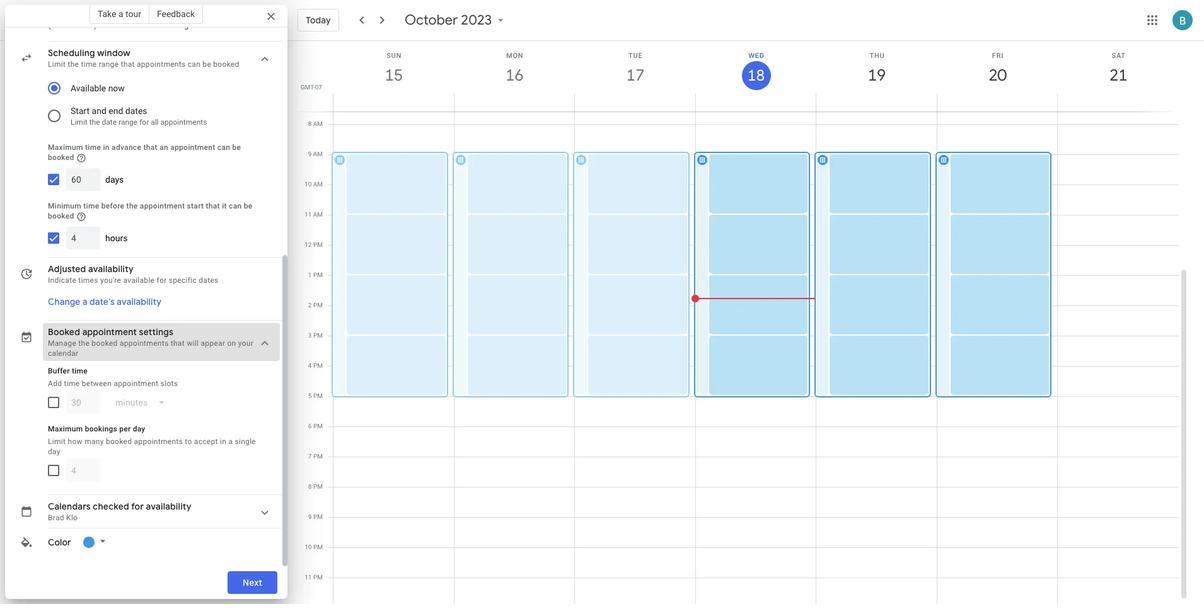 Task type: describe. For each thing, give the bounding box(es) containing it.
window
[[97, 47, 130, 59]]

appointments inside scheduling window limit the time range that appointments can be booked
[[137, 60, 186, 69]]

12
[[305, 241, 312, 248]]

indicate
[[48, 276, 76, 285]]

appointment inside maximum time in advance that an appointment can be booked
[[170, 143, 215, 152]]

many
[[85, 437, 104, 446]]

days
[[105, 175, 124, 185]]

advance
[[112, 143, 141, 152]]

october 2023 button
[[400, 11, 512, 29]]

time for buffer
[[72, 367, 88, 376]]

wed 18
[[747, 52, 765, 86]]

4
[[308, 363, 312, 369]]

7 pm
[[308, 453, 323, 460]]

it
[[222, 202, 227, 210]]

Minimum amount of hours before the start of the appointment that it can be booked number field
[[71, 227, 95, 249]]

add
[[48, 379, 62, 388]]

end
[[109, 106, 123, 116]]

that inside minimum time before the appointment start that it can be booked
[[206, 202, 220, 210]]

21 column header
[[1058, 41, 1179, 112]]

18
[[747, 66, 764, 86]]

date
[[102, 118, 117, 127]]

1 pm
[[308, 272, 323, 279]]

a inside maximum bookings per day limit how many booked appointments to accept in a single day
[[228, 437, 233, 446]]

pm for 11 pm
[[313, 574, 323, 581]]

your
[[238, 339, 253, 348]]

wed
[[749, 52, 765, 60]]

appointment inside minimum time before the appointment start that it can be booked
[[140, 202, 185, 210]]

buffer time add time between appointment slots
[[48, 367, 178, 388]]

today button
[[298, 5, 339, 35]]

19
[[867, 65, 885, 86]]

18 column header
[[695, 41, 817, 112]]

be for window
[[203, 60, 211, 69]]

8 am
[[308, 120, 323, 127]]

before
[[101, 202, 124, 210]]

20 column header
[[937, 41, 1058, 112]]

next
[[243, 578, 262, 589]]

scheduling
[[48, 47, 95, 59]]

appear
[[201, 339, 225, 348]]

17 column header
[[574, 41, 696, 112]]

take a tour button
[[89, 4, 149, 24]]

booked inside minimum time before the appointment start that it can be booked
[[48, 212, 74, 221]]

on
[[227, 339, 236, 348]]

pm for 8 pm
[[313, 484, 323, 491]]

16
[[505, 65, 523, 86]]

10 pm
[[305, 544, 323, 551]]

booked
[[48, 326, 80, 338]]

all
[[151, 118, 159, 127]]

you're
[[100, 276, 121, 285]]

maximum for maximum time in advance that an appointment can be booked
[[48, 143, 83, 152]]

date's
[[90, 296, 115, 307]]

time for minimum
[[83, 202, 99, 210]]

friday, october 20 element
[[983, 61, 1012, 90]]

available
[[71, 83, 106, 93]]

bookings
[[85, 425, 117, 434]]

pm for 10 pm
[[313, 544, 323, 551]]

booked inside booked appointment settings manage the booked appointments that will appear on your calendar
[[92, 339, 118, 348]]

pm for 4 pm
[[313, 363, 323, 369]]

11 for 11 pm
[[305, 574, 312, 581]]

thu
[[870, 52, 885, 60]]

between
[[82, 379, 112, 388]]

fri
[[992, 52, 1004, 60]]

how
[[68, 437, 83, 446]]

the inside minimum time before the appointment start that it can be booked
[[126, 202, 138, 210]]

accept
[[194, 437, 218, 446]]

9 am
[[308, 151, 323, 158]]

time for maximum
[[85, 143, 101, 152]]

fri 20
[[988, 52, 1006, 86]]

12 pm
[[305, 241, 323, 248]]

booked appointment settings manage the booked appointments that will appear on your calendar
[[48, 326, 253, 358]]

start
[[71, 106, 90, 116]]

17
[[626, 65, 644, 86]]

per
[[119, 425, 131, 434]]

change a date's availability button
[[43, 290, 167, 313]]

that inside booked appointment settings manage the booked appointments that will appear on your calendar
[[171, 339, 185, 348]]

klo
[[66, 514, 78, 522]]

time inside scheduling window limit the time range that appointments can be booked
[[81, 60, 97, 69]]

limit for maximum
[[48, 437, 66, 446]]

today
[[306, 15, 331, 26]]

7
[[308, 453, 312, 460]]

thu 19
[[867, 52, 885, 86]]

20
[[988, 65, 1006, 86]]

pm for 9 pm
[[313, 514, 323, 521]]

option group containing available now
[[43, 74, 260, 130]]

9 pm
[[308, 514, 323, 521]]

sun 15
[[384, 52, 402, 86]]

calendars checked for availability brad klo
[[48, 501, 191, 522]]

10 for 10 pm
[[305, 544, 312, 551]]

appointments inside maximum bookings per day limit how many booked appointments to accept in a single day
[[134, 437, 183, 446]]

calendar
[[48, 349, 78, 358]]

for inside adjusted availability indicate times you're available for specific dates
[[157, 276, 167, 285]]

appointment inside booked appointment settings manage the booked appointments that will appear on your calendar
[[82, 326, 137, 338]]

start and end dates limit the date range for all appointments
[[71, 106, 207, 127]]

3
[[308, 332, 312, 339]]

booked inside scheduling window limit the time range that appointments can be booked
[[213, 60, 239, 69]]

appointment inside buffer time add time between appointment slots
[[114, 379, 159, 388]]

11 pm
[[305, 574, 323, 581]]

Buffer time number field
[[71, 391, 95, 414]]

8 pm
[[308, 484, 323, 491]]

2023
[[461, 11, 492, 29]]

limit inside scheduling window limit the time range that appointments can be booked
[[48, 60, 66, 69]]

monday, october 16 element
[[500, 61, 529, 90]]

5
[[308, 393, 312, 400]]

thursday, october 19 element
[[863, 61, 892, 90]]



Task type: vqa. For each thing, say whether or not it's contained in the screenshot.


Task type: locate. For each thing, give the bounding box(es) containing it.
grid
[[293, 41, 1189, 605]]

that inside scheduling window limit the time range that appointments can be booked
[[121, 60, 135, 69]]

0 vertical spatial 9
[[308, 151, 312, 158]]

1 vertical spatial day
[[48, 447, 60, 456]]

0 horizontal spatial dates
[[125, 106, 147, 116]]

9 up 10 pm at the bottom left of page
[[308, 514, 312, 521]]

the inside scheduling window limit the time range that appointments can be booked
[[68, 60, 79, 69]]

11 down 10 pm at the bottom left of page
[[305, 574, 312, 581]]

9 for 9 pm
[[308, 514, 312, 521]]

in right 'accept'
[[220, 437, 226, 446]]

1 vertical spatial dates
[[199, 276, 218, 285]]

for right checked
[[131, 501, 144, 512]]

mon 16
[[505, 52, 524, 86]]

in inside maximum bookings per day limit how many booked appointments to accept in a single day
[[220, 437, 226, 446]]

availability up you're
[[88, 263, 134, 275]]

am for 9 am
[[313, 151, 323, 158]]

appointment
[[170, 143, 215, 152], [140, 202, 185, 210], [82, 326, 137, 338], [114, 379, 159, 388]]

2 vertical spatial availability
[[146, 501, 191, 512]]

pm right 6
[[313, 423, 323, 430]]

a
[[118, 9, 123, 19], [83, 296, 87, 307], [228, 437, 233, 446]]

appointments
[[137, 60, 186, 69], [160, 118, 207, 127], [120, 339, 169, 348], [134, 437, 183, 446]]

0 horizontal spatial a
[[83, 296, 87, 307]]

0 vertical spatial day
[[133, 425, 145, 434]]

1 10 from the top
[[305, 181, 312, 188]]

am for 11 am
[[313, 211, 323, 218]]

available
[[123, 276, 155, 285]]

8
[[308, 120, 312, 127], [308, 484, 312, 491]]

pm for 5 pm
[[313, 393, 323, 400]]

booked inside maximum bookings per day limit how many booked appointments to accept in a single day
[[106, 437, 132, 446]]

in left advance
[[103, 143, 110, 152]]

maximum time in advance that an appointment can be booked
[[48, 143, 241, 162]]

can right it
[[229, 202, 242, 210]]

0 vertical spatial in
[[103, 143, 110, 152]]

6 pm
[[308, 423, 323, 430]]

limit down scheduling
[[48, 60, 66, 69]]

that down window
[[121, 60, 135, 69]]

1 vertical spatial can
[[217, 143, 230, 152]]

october
[[405, 11, 458, 29]]

1 vertical spatial be
[[232, 143, 241, 152]]

pm right 1
[[313, 272, 323, 279]]

1 vertical spatial range
[[119, 118, 138, 127]]

11 for 11 am
[[305, 211, 312, 218]]

availability inside "button"
[[117, 296, 161, 307]]

2
[[308, 302, 312, 309]]

availability
[[88, 263, 134, 275], [117, 296, 161, 307], [146, 501, 191, 512]]

time right the buffer
[[72, 367, 88, 376]]

1 am from the top
[[313, 120, 323, 127]]

am up 12 pm
[[313, 211, 323, 218]]

Maximum days in advance that an appointment can be booked number field
[[71, 168, 95, 191]]

day right per
[[133, 425, 145, 434]]

1 vertical spatial a
[[83, 296, 87, 307]]

a left the tour
[[118, 9, 123, 19]]

8 down the 7
[[308, 484, 312, 491]]

appointments left to
[[134, 437, 183, 446]]

3 pm
[[308, 332, 323, 339]]

availability right checked
[[146, 501, 191, 512]]

that left it
[[206, 202, 220, 210]]

a left single
[[228, 437, 233, 446]]

maximum
[[48, 143, 83, 152], [48, 425, 83, 434]]

appointments right all
[[160, 118, 207, 127]]

appointment left start
[[140, 202, 185, 210]]

limit inside maximum bookings per day limit how many booked appointments to accept in a single day
[[48, 437, 66, 446]]

tue 17
[[626, 52, 644, 86]]

pm right the 7
[[313, 453, 323, 460]]

pm for 12 pm
[[313, 241, 323, 248]]

wednesday, october 18, today element
[[742, 61, 771, 90]]

time left advance
[[85, 143, 101, 152]]

10 pm from the top
[[313, 514, 323, 521]]

4 pm
[[308, 363, 323, 369]]

pm for 3 pm
[[313, 332, 323, 339]]

appointments down settings
[[120, 339, 169, 348]]

time right add
[[64, 379, 80, 388]]

pm right 2
[[313, 302, 323, 309]]

pm down 10 pm at the bottom left of page
[[313, 574, 323, 581]]

feedback button
[[149, 4, 203, 24]]

2 11 from the top
[[305, 574, 312, 581]]

19 column header
[[816, 41, 937, 112]]

maximum for maximum bookings per day limit how many booked appointments to accept in a single day
[[48, 425, 83, 434]]

be for time
[[244, 202, 253, 210]]

availability for for
[[146, 501, 191, 512]]

2 pm from the top
[[313, 272, 323, 279]]

day
[[133, 425, 145, 434], [48, 447, 60, 456]]

appointment left slots
[[114, 379, 159, 388]]

9 up 10 am
[[308, 151, 312, 158]]

0 vertical spatial a
[[118, 9, 123, 19]]

for inside calendars checked for availability brad klo
[[131, 501, 144, 512]]

pm down 7 pm
[[313, 484, 323, 491]]

limit inside start and end dates limit the date range for all appointments
[[71, 118, 87, 127]]

be inside maximum time in advance that an appointment can be booked
[[232, 143, 241, 152]]

10 for 10 am
[[305, 181, 312, 188]]

0 vertical spatial 11
[[305, 211, 312, 218]]

10
[[305, 181, 312, 188], [305, 544, 312, 551]]

limit left how
[[48, 437, 66, 446]]

tue
[[629, 52, 643, 60]]

tuesday, october 17 element
[[621, 61, 650, 90]]

2 vertical spatial a
[[228, 437, 233, 446]]

checked
[[93, 501, 129, 512]]

9 pm from the top
[[313, 484, 323, 491]]

can up it
[[217, 143, 230, 152]]

dates inside adjusted availability indicate times you're available for specific dates
[[199, 276, 218, 285]]

booked inside maximum time in advance that an appointment can be booked
[[48, 153, 74, 162]]

mon
[[506, 52, 524, 60]]

maximum inside maximum bookings per day limit how many booked appointments to accept in a single day
[[48, 425, 83, 434]]

limit for start
[[71, 118, 87, 127]]

pm down 9 pm
[[313, 544, 323, 551]]

for
[[139, 118, 149, 127], [157, 276, 167, 285], [131, 501, 144, 512]]

buffer
[[48, 367, 70, 376]]

settings
[[139, 326, 173, 338]]

1 horizontal spatial in
[[220, 437, 226, 446]]

am for 10 am
[[313, 181, 323, 188]]

maximum up maximum days in advance that an appointment can be booked number field
[[48, 143, 83, 152]]

2 pm
[[308, 302, 323, 309]]

2 vertical spatial can
[[229, 202, 242, 210]]

0 vertical spatial for
[[139, 118, 149, 127]]

1 pm from the top
[[313, 241, 323, 248]]

4 am from the top
[[313, 211, 323, 218]]

8 up 9 am
[[308, 120, 312, 127]]

and
[[92, 106, 106, 116]]

time inside minimum time before the appointment start that it can be booked
[[83, 202, 99, 210]]

0 horizontal spatial be
[[203, 60, 211, 69]]

the inside booked appointment settings manage the booked appointments that will appear on your calendar
[[78, 339, 90, 348]]

1 vertical spatial 9
[[308, 514, 312, 521]]

3 pm from the top
[[313, 302, 323, 309]]

pm right 12
[[313, 241, 323, 248]]

0 vertical spatial range
[[99, 60, 119, 69]]

color
[[48, 537, 71, 548]]

5 pm from the top
[[313, 363, 323, 369]]

11 up 12
[[305, 211, 312, 218]]

availability for date's
[[117, 296, 161, 307]]

the down scheduling
[[68, 60, 79, 69]]

1 vertical spatial in
[[220, 437, 226, 446]]

0 vertical spatial availability
[[88, 263, 134, 275]]

scheduling window limit the time range that appointments can be booked
[[48, 47, 239, 69]]

a left date's
[[83, 296, 87, 307]]

the right before
[[126, 202, 138, 210]]

2 am from the top
[[313, 151, 323, 158]]

range inside scheduling window limit the time range that appointments can be booked
[[99, 60, 119, 69]]

for left all
[[139, 118, 149, 127]]

can for window
[[188, 60, 201, 69]]

maximum bookings per day limit how many booked appointments to accept in a single day
[[48, 425, 256, 456]]

tour
[[125, 9, 141, 19]]

in inside maximum time in advance that an appointment can be booked
[[103, 143, 110, 152]]

pm right 5 on the left bottom of the page
[[313, 393, 323, 400]]

1 11 from the top
[[305, 211, 312, 218]]

1 maximum from the top
[[48, 143, 83, 152]]

a inside "button"
[[83, 296, 87, 307]]

pm for 7 pm
[[313, 453, 323, 460]]

a inside button
[[118, 9, 123, 19]]

october 2023
[[405, 11, 492, 29]]

can inside minimum time before the appointment start that it can be booked
[[229, 202, 242, 210]]

saturday, october 21 element
[[1104, 61, 1133, 90]]

1 vertical spatial 11
[[305, 574, 312, 581]]

1 horizontal spatial day
[[133, 425, 145, 434]]

1 vertical spatial 10
[[305, 544, 312, 551]]

the
[[68, 60, 79, 69], [89, 118, 100, 127], [126, 202, 138, 210], [78, 339, 90, 348]]

the down and
[[89, 118, 100, 127]]

pm
[[313, 241, 323, 248], [313, 272, 323, 279], [313, 302, 323, 309], [313, 332, 323, 339], [313, 363, 323, 369], [313, 393, 323, 400], [313, 423, 323, 430], [313, 453, 323, 460], [313, 484, 323, 491], [313, 514, 323, 521], [313, 544, 323, 551], [313, 574, 323, 581]]

10 up 11 pm at the bottom left of the page
[[305, 544, 312, 551]]

minimum time before the appointment start that it can be booked
[[48, 202, 253, 221]]

hours
[[105, 233, 128, 243]]

10 am
[[305, 181, 323, 188]]

dates right end
[[125, 106, 147, 116]]

gmt-07
[[301, 84, 322, 91]]

for inside start and end dates limit the date range for all appointments
[[139, 118, 149, 127]]

limit down start
[[71, 118, 87, 127]]

1 vertical spatial for
[[157, 276, 167, 285]]

can
[[188, 60, 201, 69], [217, 143, 230, 152], [229, 202, 242, 210]]

be inside minimum time before the appointment start that it can be booked
[[244, 202, 253, 210]]

8 for 8 pm
[[308, 484, 312, 491]]

1 vertical spatial availability
[[117, 296, 161, 307]]

6 pm from the top
[[313, 393, 323, 400]]

availability inside adjusted availability indicate times you're available for specific dates
[[88, 263, 134, 275]]

that inside maximum time in advance that an appointment can be booked
[[143, 143, 158, 152]]

time left before
[[83, 202, 99, 210]]

option group
[[43, 74, 260, 130]]

2 horizontal spatial be
[[244, 202, 253, 210]]

0 vertical spatial dates
[[125, 106, 147, 116]]

pm for 2 pm
[[313, 302, 323, 309]]

0 horizontal spatial in
[[103, 143, 110, 152]]

booked
[[213, 60, 239, 69], [48, 153, 74, 162], [48, 212, 74, 221], [92, 339, 118, 348], [106, 437, 132, 446]]

dates right specific
[[199, 276, 218, 285]]

time down scheduling
[[81, 60, 97, 69]]

feedback
[[157, 9, 195, 19]]

2 8 from the top
[[308, 484, 312, 491]]

single
[[235, 437, 256, 446]]

0 vertical spatial be
[[203, 60, 211, 69]]

that
[[121, 60, 135, 69], [143, 143, 158, 152], [206, 202, 220, 210], [171, 339, 185, 348]]

range inside start and end dates limit the date range for all appointments
[[119, 118, 138, 127]]

can inside maximum time in advance that an appointment can be booked
[[217, 143, 230, 152]]

2 maximum from the top
[[48, 425, 83, 434]]

2 9 from the top
[[308, 514, 312, 521]]

am down 8 am
[[313, 151, 323, 158]]

11 pm from the top
[[313, 544, 323, 551]]

12 pm from the top
[[313, 574, 323, 581]]

pm right 4
[[313, 363, 323, 369]]

a for take
[[118, 9, 123, 19]]

appointment right 'an'
[[170, 143, 215, 152]]

9 for 9 am
[[308, 151, 312, 158]]

1 8 from the top
[[308, 120, 312, 127]]

specific
[[169, 276, 197, 285]]

that left 'an'
[[143, 143, 158, 152]]

1 horizontal spatial dates
[[199, 276, 218, 285]]

am up 9 am
[[313, 120, 323, 127]]

range down end
[[119, 118, 138, 127]]

next button
[[228, 568, 277, 598]]

appointments inside start and end dates limit the date range for all appointments
[[160, 118, 207, 127]]

15
[[384, 65, 402, 86]]

1
[[308, 272, 312, 279]]

adjusted
[[48, 263, 86, 275]]

2 vertical spatial limit
[[48, 437, 66, 446]]

can down feedback button
[[188, 60, 201, 69]]

2 10 from the top
[[305, 544, 312, 551]]

for left specific
[[157, 276, 167, 285]]

am
[[313, 120, 323, 127], [313, 151, 323, 158], [313, 181, 323, 188], [313, 211, 323, 218]]

will
[[187, 339, 199, 348]]

take
[[98, 9, 116, 19]]

time inside maximum time in advance that an appointment can be booked
[[85, 143, 101, 152]]

0 vertical spatial 8
[[308, 120, 312, 127]]

a for change
[[83, 296, 87, 307]]

available now
[[71, 83, 125, 93]]

pm down 8 pm
[[313, 514, 323, 521]]

0 vertical spatial maximum
[[48, 143, 83, 152]]

adjusted availability indicate times you're available for specific dates
[[48, 263, 218, 285]]

gmt-
[[301, 84, 315, 91]]

1 vertical spatial maximum
[[48, 425, 83, 434]]

appointment down change a date's availability
[[82, 326, 137, 338]]

1 9 from the top
[[308, 151, 312, 158]]

2 horizontal spatial a
[[228, 437, 233, 446]]

0 vertical spatial limit
[[48, 60, 66, 69]]

1 horizontal spatial a
[[118, 9, 123, 19]]

be inside scheduling window limit the time range that appointments can be booked
[[203, 60, 211, 69]]

the inside start and end dates limit the date range for all appointments
[[89, 118, 100, 127]]

8 pm from the top
[[313, 453, 323, 460]]

10 up 11 am
[[305, 181, 312, 188]]

15 column header
[[333, 41, 454, 112]]

be
[[203, 60, 211, 69], [232, 143, 241, 152], [244, 202, 253, 210]]

sat 21
[[1109, 52, 1127, 86]]

slots
[[161, 379, 178, 388]]

0 vertical spatial can
[[188, 60, 201, 69]]

maximum inside maximum time in advance that an appointment can be booked
[[48, 143, 83, 152]]

Maximum bookings per day number field
[[71, 459, 95, 482]]

sunday, october 15 element
[[379, 61, 408, 90]]

can inside scheduling window limit the time range that appointments can be booked
[[188, 60, 201, 69]]

can for time
[[229, 202, 242, 210]]

0 vertical spatial 10
[[305, 181, 312, 188]]

None field
[[43, 13, 233, 36]]

4 pm from the top
[[313, 332, 323, 339]]

calendars
[[48, 501, 91, 512]]

7 pm from the top
[[313, 423, 323, 430]]

range down window
[[99, 60, 119, 69]]

0 horizontal spatial day
[[48, 447, 60, 456]]

1 vertical spatial limit
[[71, 118, 87, 127]]

3 am from the top
[[313, 181, 323, 188]]

21
[[1109, 65, 1127, 86]]

day up calendars
[[48, 447, 60, 456]]

8 for 8 am
[[308, 120, 312, 127]]

pm for 6 pm
[[313, 423, 323, 430]]

2 vertical spatial for
[[131, 501, 144, 512]]

take a tour
[[98, 9, 141, 19]]

range
[[99, 60, 119, 69], [119, 118, 138, 127]]

07
[[315, 84, 322, 91]]

sun
[[387, 52, 402, 60]]

change a date's availability
[[48, 296, 161, 307]]

5 pm
[[308, 393, 323, 400]]

1 vertical spatial 8
[[308, 484, 312, 491]]

16 column header
[[454, 41, 575, 112]]

appointments down feedback
[[137, 60, 186, 69]]

pm for 1 pm
[[313, 272, 323, 279]]

availability inside calendars checked for availability brad klo
[[146, 501, 191, 512]]

grid containing 15
[[293, 41, 1189, 605]]

availability down available
[[117, 296, 161, 307]]

2 vertical spatial be
[[244, 202, 253, 210]]

minimum
[[48, 202, 81, 210]]

1 horizontal spatial be
[[232, 143, 241, 152]]

appointments inside booked appointment settings manage the booked appointments that will appear on your calendar
[[120, 339, 169, 348]]

pm right 3
[[313, 332, 323, 339]]

11
[[305, 211, 312, 218], [305, 574, 312, 581]]

maximum up how
[[48, 425, 83, 434]]

am down 9 am
[[313, 181, 323, 188]]

that left will
[[171, 339, 185, 348]]

am for 8 am
[[313, 120, 323, 127]]

manage
[[48, 339, 76, 348]]

an
[[160, 143, 168, 152]]

dates inside start and end dates limit the date range for all appointments
[[125, 106, 147, 116]]

the right manage
[[78, 339, 90, 348]]



